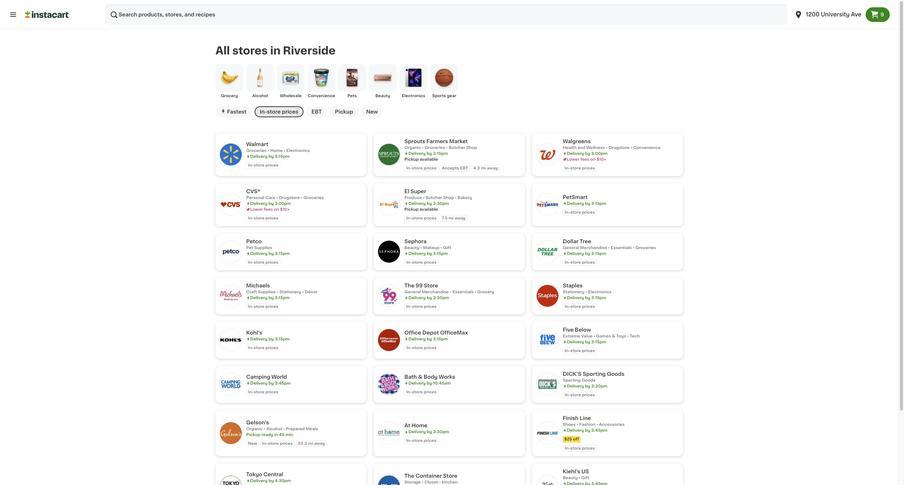 Task type: locate. For each thing, give the bounding box(es) containing it.
2 pickup available from the top
[[405, 208, 438, 212]]

in-store prices down care
[[248, 216, 279, 220]]

walmart image
[[220, 144, 242, 166]]

0 vertical spatial supplies
[[254, 246, 272, 250]]

wholesale
[[280, 94, 302, 98]]

prices down the staples stationery • electronics
[[582, 305, 595, 309]]

grocery inside button
[[221, 94, 238, 98]]

4:30pm
[[275, 479, 291, 483]]

on down care
[[274, 208, 279, 212]]

organic down gelson's
[[246, 427, 263, 431]]

1 vertical spatial essentials
[[453, 290, 474, 294]]

el super image
[[378, 194, 400, 216]]

merchandise
[[580, 246, 607, 250], [422, 290, 449, 294]]

0 horizontal spatial goods
[[582, 379, 596, 383]]

wellness
[[587, 146, 605, 150]]

delivery down the sprouts
[[409, 152, 426, 156]]

convenience
[[308, 94, 335, 98], [634, 146, 661, 150]]

0 vertical spatial the
[[405, 283, 415, 288]]

3:45pm
[[275, 381, 291, 385], [592, 429, 608, 433]]

beauty inside the sephora beauty • makeup • gift
[[405, 246, 420, 250]]

store down dick's
[[571, 393, 581, 397]]

store inside the 99 store general merchandise • essentials • grocery
[[424, 283, 438, 288]]

home inside walmart groceries • home • electronics
[[270, 149, 283, 153]]

1 vertical spatial lower fees on $10+
[[250, 208, 290, 212]]

delivery by 3:00pm for cvs®
[[250, 202, 291, 206]]

on for walgreens
[[591, 157, 596, 161]]

1 vertical spatial on
[[274, 208, 279, 212]]

delivery down "staples" at the right of the page
[[567, 296, 584, 300]]

merchandise inside dollar tree general merchandise • essentials • groceries
[[580, 246, 607, 250]]

dollar tree general merchandise • essentials • groceries
[[563, 239, 656, 250]]

2 vertical spatial electronics
[[588, 290, 612, 294]]

shop
[[467, 146, 477, 150], [443, 196, 454, 200]]

groceries inside dollar tree general merchandise • essentials • groceries
[[636, 246, 656, 250]]

camping
[[246, 375, 270, 380]]

butcher
[[449, 146, 466, 150], [426, 196, 442, 200]]

gift
[[443, 246, 451, 250], [582, 476, 589, 480]]

0 vertical spatial convenience
[[308, 94, 335, 98]]

1 vertical spatial merchandise
[[422, 290, 449, 294]]

store down at home
[[412, 439, 423, 443]]

& inside five below extreme value • games & toys • tech
[[612, 334, 616, 338]]

prepared
[[286, 427, 305, 431]]

in- inside button
[[260, 109, 267, 114]]

&
[[612, 334, 616, 338], [418, 375, 423, 380]]

in right the stores
[[270, 45, 281, 56]]

in inside gelson's organic • alcohol • prepared meals pickup ready in 45 min
[[274, 433, 278, 437]]

0 horizontal spatial lower
[[250, 208, 263, 212]]

lower down health
[[567, 157, 580, 161]]

bath & body works image
[[378, 374, 400, 396]]

makeup
[[423, 246, 440, 250]]

2 stationery from the left
[[563, 290, 585, 294]]

1 horizontal spatial electronics
[[402, 94, 425, 98]]

0 horizontal spatial fees
[[264, 208, 273, 212]]

0 horizontal spatial ebt
[[312, 109, 322, 114]]

0 horizontal spatial &
[[418, 375, 423, 380]]

$10+
[[597, 157, 607, 161], [280, 208, 290, 212]]

1 horizontal spatial merchandise
[[580, 246, 607, 250]]

1 horizontal spatial lower
[[567, 157, 580, 161]]

fees down care
[[264, 208, 273, 212]]

1 vertical spatial &
[[418, 375, 423, 380]]

shop left bakery
[[443, 196, 454, 200]]

in-store prices down 'petsmart'
[[565, 210, 595, 214]]

groceries inside sprouts farmers market organic • groceries • butcher shop
[[425, 146, 445, 150]]

• inside the staples stationery • electronics
[[586, 290, 587, 294]]

tree
[[580, 239, 592, 244]]

organic inside sprouts farmers market organic • groceries • butcher shop
[[405, 146, 421, 150]]

delivery
[[409, 152, 426, 156], [567, 152, 584, 156], [250, 155, 268, 159], [250, 202, 268, 206], [409, 202, 426, 206], [567, 202, 584, 206], [250, 252, 268, 256], [409, 252, 426, 256], [567, 252, 584, 256], [250, 296, 268, 300], [409, 296, 426, 300], [567, 296, 584, 300], [250, 337, 268, 341], [409, 337, 426, 341], [567, 340, 584, 344], [250, 381, 268, 385], [409, 381, 426, 385], [567, 384, 584, 388], [567, 429, 584, 433], [409, 430, 426, 434], [250, 479, 268, 483]]

grocery
[[221, 94, 238, 98], [477, 290, 495, 294]]

0 vertical spatial drugstore
[[609, 146, 630, 150]]

wholesale button
[[277, 64, 305, 99]]

0 vertical spatial gift
[[443, 246, 451, 250]]

delivery by 3:15pm down the staples stationery • electronics
[[567, 296, 607, 300]]

0 vertical spatial &
[[612, 334, 616, 338]]

1 vertical spatial $10+
[[280, 208, 290, 212]]

stores
[[232, 45, 268, 56]]

0 horizontal spatial delivery by 3:00pm
[[250, 202, 291, 206]]

1 vertical spatial available
[[420, 208, 438, 212]]

stationery left décor
[[280, 290, 301, 294]]

sporting
[[583, 372, 606, 377], [563, 379, 581, 383]]

$10+ down wellness
[[597, 157, 607, 161]]

fees for cvs®
[[264, 208, 273, 212]]

0 horizontal spatial $10+
[[280, 208, 290, 212]]

cvs®
[[246, 189, 261, 194]]

extreme
[[563, 334, 581, 338]]

0 vertical spatial fees
[[581, 157, 590, 161]]

1 horizontal spatial $10+
[[597, 157, 607, 161]]

1 vertical spatial convenience
[[634, 146, 661, 150]]

supplies down petco
[[254, 246, 272, 250]]

1 horizontal spatial organic
[[405, 146, 421, 150]]

beauty button
[[369, 64, 397, 99]]

sephora image
[[378, 241, 400, 263]]

the 99 store general merchandise • essentials • grocery
[[405, 283, 495, 294]]

0 vertical spatial store
[[424, 283, 438, 288]]

in- down "staples" at the right of the page
[[565, 305, 571, 309]]

lower
[[567, 157, 580, 161], [250, 208, 263, 212]]

1 horizontal spatial beauty
[[405, 246, 420, 250]]

at home
[[405, 423, 428, 428]]

dick's sporting goods image
[[537, 374, 559, 396]]

store down off
[[571, 447, 581, 451]]

store down kohl's
[[254, 346, 265, 350]]

store
[[424, 283, 438, 288], [443, 474, 458, 479]]

all stores in riverside main content
[[0, 29, 899, 485]]

delivery by 3:15pm down tree
[[567, 252, 607, 256]]

supplies
[[254, 246, 272, 250], [258, 290, 276, 294]]

delivery by 3:15pm down makeup
[[409, 252, 448, 256]]

1 horizontal spatial shop
[[467, 146, 477, 150]]

in-
[[260, 109, 267, 114], [248, 163, 254, 167], [407, 166, 412, 170], [565, 166, 571, 170], [565, 210, 571, 214], [248, 216, 254, 220], [407, 216, 412, 220], [248, 261, 254, 265], [407, 261, 412, 265], [565, 261, 571, 265], [248, 305, 254, 309], [407, 305, 412, 309], [565, 305, 571, 309], [248, 346, 254, 350], [407, 346, 412, 350], [565, 349, 571, 353], [248, 390, 254, 394], [407, 390, 412, 394], [565, 393, 571, 397], [407, 439, 412, 443], [263, 442, 268, 446], [565, 447, 571, 451]]

0 vertical spatial $10+
[[597, 157, 607, 161]]

organic
[[405, 146, 421, 150], [246, 427, 263, 431]]

Search field
[[105, 4, 787, 25]]

1 vertical spatial sporting
[[563, 379, 581, 383]]

gelson's image
[[220, 422, 242, 444]]

2 the from the top
[[405, 474, 415, 479]]

1 vertical spatial mi
[[449, 216, 454, 220]]

the
[[405, 283, 415, 288], [405, 474, 415, 479]]

0 vertical spatial organic
[[405, 146, 421, 150]]

away right 7.5
[[455, 216, 466, 220]]

games
[[596, 334, 611, 338]]

away down meals
[[314, 442, 325, 446]]

sprouts farmers market image
[[378, 144, 400, 166]]

walgreens image
[[537, 144, 559, 166]]

organic down the sprouts
[[405, 146, 421, 150]]

1 horizontal spatial store
[[443, 474, 458, 479]]

3:45pm down world
[[275, 381, 291, 385]]

in-store prices inside button
[[260, 109, 298, 114]]

1 vertical spatial pickup available
[[405, 208, 438, 212]]

2 horizontal spatial away
[[487, 166, 498, 170]]

1 stationery from the left
[[280, 290, 301, 294]]

ebt button
[[307, 106, 327, 117]]

0 vertical spatial grocery
[[221, 94, 238, 98]]

stationery
[[280, 290, 301, 294], [563, 290, 585, 294]]

0 vertical spatial ebt
[[312, 109, 322, 114]]

0 vertical spatial new
[[366, 109, 378, 114]]

in-store prices down wholesale at the left top of the page
[[260, 109, 298, 114]]

0 vertical spatial sporting
[[583, 372, 606, 377]]

1 vertical spatial fees
[[264, 208, 273, 212]]

finish line shoes • fashion • accessories
[[563, 416, 625, 427]]

0 vertical spatial butcher
[[449, 146, 466, 150]]

merchandise down tree
[[580, 246, 607, 250]]

0 horizontal spatial grocery
[[221, 94, 238, 98]]

delivery by 3:00pm
[[567, 152, 608, 156], [250, 202, 291, 206]]

sporting right dick's
[[583, 372, 606, 377]]

2 vertical spatial mi
[[308, 442, 313, 446]]

prices down min
[[280, 442, 293, 446]]

store inside button
[[267, 109, 281, 114]]

kitchen
[[442, 481, 458, 485]]

gelson's
[[246, 420, 269, 426]]

1 vertical spatial the
[[405, 474, 415, 479]]

7.5 mi away
[[442, 216, 466, 220]]

1 1200 university ave button from the left
[[790, 4, 866, 25]]

supplies inside "petco pet supplies"
[[254, 246, 272, 250]]

fastest
[[227, 109, 247, 114]]

2 horizontal spatial mi
[[481, 166, 486, 170]]

$10+ down cvs® personal care • drugstore • groceries
[[280, 208, 290, 212]]

mi right 33.3 at the bottom
[[308, 442, 313, 446]]

1 vertical spatial shop
[[443, 196, 454, 200]]

1 horizontal spatial 3:00pm
[[592, 152, 608, 156]]

0 horizontal spatial shop
[[443, 196, 454, 200]]

in- down dick's
[[565, 393, 571, 397]]

pickup available
[[405, 157, 438, 161], [405, 208, 438, 212]]

gift down us
[[582, 476, 589, 480]]

1 horizontal spatial 3:45pm
[[592, 429, 608, 433]]

prices
[[282, 109, 298, 114], [266, 163, 279, 167], [424, 166, 437, 170], [582, 166, 595, 170], [582, 210, 595, 214], [266, 216, 279, 220], [424, 216, 437, 220], [266, 261, 279, 265], [424, 261, 437, 265], [582, 261, 595, 265], [266, 305, 279, 309], [424, 305, 437, 309], [582, 305, 595, 309], [266, 346, 279, 350], [424, 346, 437, 350], [582, 349, 595, 353], [266, 390, 279, 394], [424, 390, 437, 394], [582, 393, 595, 397], [424, 439, 437, 443], [280, 442, 293, 446], [582, 447, 595, 451]]

0 horizontal spatial butcher
[[426, 196, 442, 200]]

0 vertical spatial home
[[270, 149, 283, 153]]

None search field
[[105, 4, 787, 25]]

office
[[405, 330, 421, 335]]

the for 99
[[405, 283, 415, 288]]

1 vertical spatial lower
[[250, 208, 263, 212]]

3:00pm for walgreens
[[592, 152, 608, 156]]

0 horizontal spatial general
[[405, 290, 421, 294]]

gift inside the kiehl's us beauty • gift
[[582, 476, 589, 480]]

1 vertical spatial home
[[412, 423, 428, 428]]

3:00pm down wellness
[[592, 152, 608, 156]]

pickup button
[[330, 106, 358, 117]]

convenience button
[[308, 64, 335, 99]]

in- down camping
[[248, 390, 254, 394]]

the 99 store image
[[378, 285, 400, 307]]

the inside the 99 store general merchandise • essentials • grocery
[[405, 283, 415, 288]]

craft
[[246, 290, 257, 294]]

gelson's organic • alcohol • prepared meals pickup ready in 45 min
[[246, 420, 318, 437]]

produce
[[405, 196, 422, 200]]

0 horizontal spatial stationery
[[280, 290, 301, 294]]

farmers
[[427, 139, 448, 144]]

in-store prices down kohl's
[[248, 346, 279, 350]]

0 horizontal spatial convenience
[[308, 94, 335, 98]]

store down the sephora beauty • makeup • gift
[[412, 261, 423, 265]]

0 horizontal spatial away
[[314, 442, 325, 446]]

•
[[422, 146, 424, 150], [446, 146, 448, 150], [606, 146, 608, 150], [631, 146, 633, 150], [268, 149, 269, 153], [284, 149, 286, 153], [276, 196, 278, 200], [301, 196, 303, 200], [423, 196, 425, 200], [455, 196, 457, 200], [421, 246, 422, 250], [441, 246, 442, 250], [608, 246, 610, 250], [633, 246, 635, 250], [277, 290, 279, 294], [302, 290, 304, 294], [450, 290, 452, 294], [475, 290, 477, 294], [586, 290, 587, 294], [594, 334, 596, 338], [627, 334, 629, 338], [577, 423, 579, 427], [597, 423, 598, 427], [264, 427, 266, 431], [283, 427, 285, 431], [579, 476, 581, 480], [422, 481, 424, 485], [439, 481, 441, 485]]

in- down health
[[565, 166, 571, 170]]

instacart logo image
[[25, 10, 69, 19]]

1 available from the top
[[420, 157, 438, 161]]

99
[[416, 283, 423, 288]]

fastest button
[[216, 106, 252, 117]]

1 horizontal spatial new
[[366, 109, 378, 114]]

in- down office
[[407, 346, 412, 350]]

groceries inside cvs® personal care • drugstore • groceries
[[304, 196, 324, 200]]

1 horizontal spatial &
[[612, 334, 616, 338]]

1 vertical spatial grocery
[[477, 290, 495, 294]]

pickup down pets
[[335, 109, 353, 114]]

available for farmers
[[420, 157, 438, 161]]

0 horizontal spatial mi
[[308, 442, 313, 446]]

beauty down kiehl's
[[563, 476, 578, 480]]

staples image
[[537, 285, 559, 307]]

1 horizontal spatial fees
[[581, 157, 590, 161]]

sports
[[432, 94, 446, 98]]

1 vertical spatial organic
[[246, 427, 263, 431]]

prices inside button
[[282, 109, 298, 114]]

on
[[591, 157, 596, 161], [274, 208, 279, 212]]

1 vertical spatial supplies
[[258, 290, 276, 294]]

1 horizontal spatial grocery
[[477, 290, 495, 294]]

1 vertical spatial electronics
[[287, 149, 310, 153]]

the inside the container store storage • closet • kitchen
[[405, 474, 415, 479]]

sports gear button
[[431, 64, 458, 99]]

delivery by 3:00pm down "and"
[[567, 152, 608, 156]]

1 vertical spatial drugstore
[[279, 196, 300, 200]]

• inside the kiehl's us beauty • gift
[[579, 476, 581, 480]]

ave
[[851, 12, 862, 17]]

delivery down health
[[567, 152, 584, 156]]

general down dollar
[[563, 246, 579, 250]]

pet
[[246, 246, 253, 250]]

groceries inside walmart groceries • home • electronics
[[246, 149, 267, 153]]

2 vertical spatial beauty
[[563, 476, 578, 480]]

1 vertical spatial in
[[274, 433, 278, 437]]

delivery by 3:45pm down camping world at the bottom left of the page
[[250, 381, 291, 385]]

butcher down market
[[449, 146, 466, 150]]

0 vertical spatial alcohol
[[252, 94, 268, 98]]

0 horizontal spatial merchandise
[[422, 290, 449, 294]]

new
[[366, 109, 378, 114], [248, 442, 257, 446]]

delivery by 3:00pm down care
[[250, 202, 291, 206]]

1 the from the top
[[405, 283, 415, 288]]

in-store prices down produce
[[407, 216, 437, 220]]

1 horizontal spatial butcher
[[449, 146, 466, 150]]

0 horizontal spatial electronics
[[287, 149, 310, 153]]

tokyo
[[246, 472, 262, 477]]

0 vertical spatial mi
[[481, 166, 486, 170]]

0 horizontal spatial organic
[[246, 427, 263, 431]]

beauty inside button
[[376, 94, 390, 98]]

& left toys
[[612, 334, 616, 338]]

dollar tree image
[[537, 241, 559, 263]]

1 vertical spatial store
[[443, 474, 458, 479]]

lower for walgreens
[[567, 157, 580, 161]]

delivery by 10:45am
[[409, 381, 451, 385]]

cvs® image
[[220, 194, 242, 216]]

store right '99'
[[424, 283, 438, 288]]

walmart
[[246, 142, 268, 147]]

prices up camping world at the bottom left of the page
[[266, 346, 279, 350]]

delivery down '99'
[[409, 296, 426, 300]]

general inside the 99 store general merchandise • essentials • grocery
[[405, 290, 421, 294]]

1 horizontal spatial drugstore
[[609, 146, 630, 150]]

alcohol inside "button"
[[252, 94, 268, 98]]

0 vertical spatial lower
[[567, 157, 580, 161]]

pickup inside gelson's organic • alcohol • prepared meals pickup ready in 45 min
[[246, 433, 261, 437]]

33.3 mi away
[[298, 442, 325, 446]]

supplies inside michaels craft supplies • stationery • décor
[[258, 290, 276, 294]]

ready
[[262, 433, 273, 437]]

shop inside el super produce • butcher shop • bakery
[[443, 196, 454, 200]]

2 available from the top
[[420, 208, 438, 212]]

1 horizontal spatial convenience
[[634, 146, 661, 150]]

available
[[420, 157, 438, 161], [420, 208, 438, 212]]

groceries
[[425, 146, 445, 150], [246, 149, 267, 153], [304, 196, 324, 200], [636, 246, 656, 250]]

0 vertical spatial electronics
[[402, 94, 425, 98]]

0 horizontal spatial gift
[[443, 246, 451, 250]]

$25 off
[[565, 437, 579, 441]]

all stores in riverside
[[216, 45, 336, 56]]

pickup available down the sprouts
[[405, 157, 438, 161]]

drugstore inside walgreens health and wellness • drugstore • convenience
[[609, 146, 630, 150]]

store up the "kitchen"
[[443, 474, 458, 479]]

beauty down the "sephora" in the left of the page
[[405, 246, 420, 250]]

1 vertical spatial butcher
[[426, 196, 442, 200]]

0 vertical spatial goods
[[607, 372, 625, 377]]

store inside the container store storage • closet • kitchen
[[443, 474, 458, 479]]

0 horizontal spatial on
[[274, 208, 279, 212]]

0 horizontal spatial lower fees on $10+
[[250, 208, 290, 212]]

goods
[[607, 372, 625, 377], [582, 379, 596, 383]]

delivery down kohl's
[[250, 337, 268, 341]]

delivery down walmart at the left
[[250, 155, 268, 159]]

$25
[[565, 437, 572, 441]]

in-store prices
[[260, 109, 298, 114], [248, 163, 279, 167], [407, 166, 437, 170], [565, 166, 595, 170], [565, 210, 595, 214], [248, 216, 279, 220], [407, 216, 437, 220], [248, 261, 279, 265], [407, 261, 437, 265], [565, 261, 595, 265], [248, 305, 279, 309], [407, 305, 437, 309], [565, 305, 595, 309], [248, 346, 279, 350], [407, 346, 437, 350], [565, 349, 595, 353], [248, 390, 279, 394], [407, 390, 437, 394], [565, 393, 595, 397], [407, 439, 437, 443], [263, 442, 293, 446], [565, 447, 595, 451]]

grocery button
[[216, 64, 243, 99]]

sprouts farmers market organic • groceries • butcher shop
[[405, 139, 477, 150]]

0 vertical spatial merchandise
[[580, 246, 607, 250]]

store down dollar
[[571, 261, 581, 265]]

1 pickup available from the top
[[405, 157, 438, 161]]

0 vertical spatial available
[[420, 157, 438, 161]]

1 horizontal spatial on
[[591, 157, 596, 161]]

store for 99
[[424, 283, 438, 288]]

1200 university ave
[[806, 12, 862, 17]]

1 horizontal spatial essentials
[[611, 246, 632, 250]]

sporting down dick's
[[563, 379, 581, 383]]

available for super
[[420, 208, 438, 212]]

alcohol up in-store prices button
[[252, 94, 268, 98]]

min
[[286, 433, 293, 437]]

fees
[[581, 157, 590, 161], [264, 208, 273, 212]]

butcher down "super"
[[426, 196, 442, 200]]

2 vertical spatial away
[[314, 442, 325, 446]]

delivery by 3:15pm
[[409, 152, 448, 156], [250, 155, 290, 159], [567, 202, 607, 206], [250, 252, 290, 256], [409, 252, 448, 256], [567, 252, 607, 256], [250, 296, 290, 300], [567, 296, 607, 300], [250, 337, 290, 341], [409, 337, 448, 341], [567, 340, 607, 344]]

new button
[[361, 106, 383, 117]]

drugstore right wellness
[[609, 146, 630, 150]]

store down walmart at the left
[[254, 163, 265, 167]]

general
[[563, 246, 579, 250], [405, 290, 421, 294]]

0 vertical spatial 3:00pm
[[592, 152, 608, 156]]

store down produce
[[412, 216, 423, 220]]

1 vertical spatial alcohol
[[267, 427, 282, 431]]

prices up depot
[[424, 305, 437, 309]]

works
[[439, 375, 455, 380]]

in- down 'craft'
[[248, 305, 254, 309]]



Task type: describe. For each thing, give the bounding box(es) containing it.
supplies for michaels
[[258, 290, 276, 294]]

in- down at
[[407, 439, 412, 443]]

store down extreme on the bottom
[[571, 349, 581, 353]]

1 horizontal spatial mi
[[449, 216, 454, 220]]

in-store prices down the staples stationery • electronics
[[565, 305, 595, 309]]

in-store prices down value
[[565, 349, 595, 353]]

toys
[[617, 334, 626, 338]]

in- right the 99 store image
[[407, 305, 412, 309]]

delivery by 3:15pm down walmart groceries • home • electronics
[[250, 155, 290, 159]]

dick's sporting goods sporting goods
[[563, 372, 625, 383]]

shoes
[[563, 423, 576, 427]]

45
[[279, 433, 285, 437]]

supplies for petco
[[254, 246, 272, 250]]

and
[[578, 146, 586, 150]]

the container store storage • closet • kitchen
[[405, 474, 458, 485]]

value
[[581, 334, 593, 338]]

4.3
[[474, 166, 480, 170]]

tech
[[630, 334, 640, 338]]

electronics button
[[400, 64, 428, 99]]

butcher inside el super produce • butcher shop • bakery
[[426, 196, 442, 200]]

fees for walgreens
[[581, 157, 590, 161]]

in-store prices button
[[255, 106, 304, 117]]

cvs® personal care • drugstore • groceries
[[246, 189, 324, 200]]

meals
[[306, 427, 318, 431]]

delivery by 3:15pm down kohl's
[[250, 337, 290, 341]]

in-store prices down tree
[[565, 261, 595, 265]]

delivery by 3:15pm down michaels craft supplies • stationery • décor
[[250, 296, 290, 300]]

alcohol button
[[246, 64, 274, 99]]

essentials inside the 99 store general merchandise • essentials • grocery
[[453, 290, 474, 294]]

office depot officemax image
[[378, 329, 400, 351]]

prices down tree
[[582, 261, 595, 265]]

store down "and"
[[571, 166, 581, 170]]

away for gelson's
[[314, 442, 325, 446]]

michaels
[[246, 283, 270, 288]]

in-store prices down '99'
[[407, 305, 437, 309]]

five below image
[[537, 329, 559, 351]]

delivery down camping
[[250, 381, 268, 385]]

in-store prices down office
[[407, 346, 437, 350]]

in-store prices down walmart at the left
[[248, 163, 279, 167]]

petsmart
[[563, 195, 588, 200]]

camping world
[[246, 375, 287, 380]]

organic inside gelson's organic • alcohol • prepared meals pickup ready in 45 min
[[246, 427, 263, 431]]

fashion
[[580, 423, 596, 427]]

on for cvs®
[[274, 208, 279, 212]]

in-store prices down at home
[[407, 439, 437, 443]]

pickup inside 'button'
[[335, 109, 353, 114]]

pets button
[[338, 64, 366, 99]]

33.3
[[298, 442, 307, 446]]

lower fees on $10+ for walgreens
[[567, 157, 607, 161]]

at
[[405, 423, 411, 428]]

walgreens
[[563, 139, 591, 144]]

at home image
[[378, 422, 400, 444]]

alcohol inside gelson's organic • alcohol • prepared meals pickup ready in 45 min
[[267, 427, 282, 431]]

3:00pm for cvs®
[[275, 202, 291, 206]]

delivery by 3:15pm down value
[[567, 340, 607, 344]]

in- down dollar
[[565, 261, 571, 265]]

prices down camping world at the bottom left of the page
[[266, 390, 279, 394]]

sports gear
[[432, 94, 456, 98]]

accepts
[[442, 166, 459, 170]]

in-store prices up "super"
[[407, 166, 437, 170]]

1200
[[806, 12, 820, 17]]

butcher inside sprouts farmers market organic • groceries • butcher shop
[[449, 146, 466, 150]]

el
[[405, 189, 409, 194]]

delivery down office
[[409, 337, 426, 341]]

michaels craft supplies • stationery • décor
[[246, 283, 318, 294]]

kiehl's
[[563, 469, 581, 474]]

1 horizontal spatial home
[[412, 423, 428, 428]]

in- down the ready
[[263, 442, 268, 446]]

store up "super"
[[412, 166, 423, 170]]

closet
[[425, 481, 438, 485]]

kiehl's us beauty • gift
[[563, 469, 589, 480]]

prices down dick's sporting goods sporting goods
[[582, 393, 595, 397]]

0 horizontal spatial sporting
[[563, 379, 581, 383]]

pickup available for super
[[405, 208, 438, 212]]

petco image
[[220, 241, 242, 263]]

ebt inside button
[[312, 109, 322, 114]]

1 vertical spatial 3:45pm
[[592, 429, 608, 433]]

delivery down produce
[[409, 202, 426, 206]]

store down 'craft'
[[254, 305, 265, 309]]

merchandise inside the 99 store general merchandise • essentials • grocery
[[422, 290, 449, 294]]

store down 'petsmart'
[[571, 210, 581, 214]]

general inside dollar tree general merchandise • essentials • groceries
[[563, 246, 579, 250]]

prices down at home
[[424, 439, 437, 443]]

0 horizontal spatial new
[[248, 442, 257, 446]]

care
[[265, 196, 275, 200]]

below
[[575, 327, 591, 333]]

body
[[424, 375, 438, 380]]

grocery inside the 99 store general merchandise • essentials • grocery
[[477, 290, 495, 294]]

officemax
[[440, 330, 468, 335]]

in-store prices down 'craft'
[[248, 305, 279, 309]]

gift inside the sephora beauty • makeup • gift
[[443, 246, 451, 250]]

in-store prices down camping world at the bottom left of the page
[[248, 390, 279, 394]]

delivery down extreme on the bottom
[[567, 340, 584, 344]]

in-store prices down off
[[565, 447, 595, 451]]

1 horizontal spatial sporting
[[583, 372, 606, 377]]

store down '99'
[[412, 305, 423, 309]]

in- down walmart at the left
[[248, 163, 254, 167]]

delivery down dollar
[[567, 252, 584, 256]]

gear
[[447, 94, 456, 98]]

delivery by 3:30pm down at home
[[409, 430, 449, 434]]

central
[[264, 472, 283, 477]]

the for container
[[405, 474, 415, 479]]

health
[[563, 146, 577, 150]]

1 vertical spatial away
[[455, 216, 466, 220]]

delivery by 3:00pm for walgreens
[[567, 152, 608, 156]]

mi for sprouts farmers market
[[481, 166, 486, 170]]

store down personal
[[254, 216, 265, 220]]

delivery by 4:30pm
[[250, 479, 291, 483]]

bath & body works
[[405, 375, 455, 380]]

new inside button
[[366, 109, 378, 114]]

petsmart image
[[537, 194, 559, 216]]

dollar
[[563, 239, 579, 244]]

delivery by 3:15pm down depot
[[409, 337, 448, 341]]

0 vertical spatial in
[[270, 45, 281, 56]]

staples
[[563, 283, 583, 288]]

delivery by 3:30pm down '99'
[[409, 296, 449, 300]]

1 vertical spatial goods
[[582, 379, 596, 383]]

in- down extreme on the bottom
[[565, 349, 571, 353]]

prices down depot
[[424, 346, 437, 350]]

in- down personal
[[248, 216, 254, 220]]

super
[[411, 189, 426, 194]]

store down "petco pet supplies"
[[254, 261, 265, 265]]

world
[[272, 375, 287, 380]]

michaels image
[[220, 285, 242, 307]]

delivery down 'petsmart'
[[567, 202, 584, 206]]

personal
[[246, 196, 264, 200]]

convenience inside walgreens health and wellness • drugstore • convenience
[[634, 146, 661, 150]]

in- down bath
[[407, 390, 412, 394]]

kohl's
[[246, 330, 262, 335]]

prices left accepts
[[424, 166, 437, 170]]

store down the ready
[[268, 442, 279, 446]]

staples stationery • electronics
[[563, 283, 612, 294]]

prices down "and"
[[582, 166, 595, 170]]

1 horizontal spatial delivery by 3:45pm
[[567, 429, 608, 433]]

finish
[[563, 416, 579, 421]]

delivery by 3:15pm down farmers
[[409, 152, 448, 156]]

store down "staples" at the right of the page
[[571, 305, 581, 309]]

tokyo central
[[246, 472, 283, 477]]

delivery down "petco pet supplies"
[[250, 252, 268, 256]]

drugstore inside cvs® personal care • drugstore • groceries
[[279, 196, 300, 200]]

delivery by 3:30pm down dick's sporting goods sporting goods
[[567, 384, 608, 388]]

riverside
[[283, 45, 336, 56]]

electronics inside button
[[402, 94, 425, 98]]

1 horizontal spatial ebt
[[460, 166, 468, 170]]

pickup available for farmers
[[405, 157, 438, 161]]

kohl's image
[[220, 329, 242, 351]]

away for sprouts farmers market
[[487, 166, 498, 170]]

el super produce • butcher shop • bakery
[[405, 189, 472, 200]]

finish line image
[[537, 422, 559, 444]]

delivery down the "sephora" in the left of the page
[[409, 252, 426, 256]]

camping world image
[[220, 374, 242, 396]]

five below extreme value • games & toys • tech
[[563, 327, 640, 338]]

stationery inside michaels craft supplies • stationery • décor
[[280, 290, 301, 294]]

prices down "petco pet supplies"
[[266, 261, 279, 265]]

delivery by 3:30pm down el super produce • butcher shop • bakery
[[409, 202, 449, 206]]

all
[[216, 45, 230, 56]]

convenience inside 'button'
[[308, 94, 335, 98]]

petco
[[246, 239, 262, 244]]

electronics inside walmart groceries • home • electronics
[[287, 149, 310, 153]]

prices down care
[[266, 216, 279, 220]]

0 vertical spatial delivery by 3:45pm
[[250, 381, 291, 385]]

dick's
[[563, 372, 582, 377]]

mi for gelson's
[[308, 442, 313, 446]]

$10+ for walgreens
[[597, 157, 607, 161]]

essentials inside dollar tree general merchandise • essentials • groceries
[[611, 246, 632, 250]]

pets
[[348, 94, 357, 98]]

accessories
[[599, 423, 625, 427]]

décor
[[305, 290, 318, 294]]

delivery by 3:15pm down 'petsmart'
[[567, 202, 607, 206]]

0 horizontal spatial 3:45pm
[[275, 381, 291, 385]]

prices down makeup
[[424, 261, 437, 265]]

sephora
[[405, 239, 427, 244]]

2 1200 university ave button from the left
[[795, 4, 862, 25]]

lower fees on $10+ for cvs®
[[250, 208, 290, 212]]

delivery down dick's
[[567, 384, 584, 388]]

prices down delivery by 10:45am
[[424, 390, 437, 394]]

store down delivery by 10:45am
[[412, 390, 423, 394]]

prices up us
[[582, 447, 595, 451]]

in- down kohl's
[[248, 346, 254, 350]]

bakery
[[458, 196, 472, 200]]

in-store prices down 45 on the bottom left of page
[[263, 442, 293, 446]]

electronics inside the staples stationery • electronics
[[588, 290, 612, 294]]

prices down 'petsmart'
[[582, 210, 595, 214]]

4.3 mi away
[[474, 166, 498, 170]]

lower for cvs®
[[250, 208, 263, 212]]

prices down value
[[582, 349, 595, 353]]

delivery down at home
[[409, 430, 426, 434]]

prices down walmart groceries • home • electronics
[[266, 163, 279, 167]]

7.5
[[442, 216, 448, 220]]

$10+ for cvs®
[[280, 208, 290, 212]]

prices down michaels craft supplies • stationery • décor
[[266, 305, 279, 309]]

in-store prices down "and"
[[565, 166, 595, 170]]

petco pet supplies
[[246, 239, 272, 250]]

store down camping
[[254, 390, 265, 394]]

in-store prices down makeup
[[407, 261, 437, 265]]

walgreens health and wellness • drugstore • convenience
[[563, 139, 661, 150]]

10:45am
[[433, 381, 451, 385]]

in-store prices down "petco pet supplies"
[[248, 261, 279, 265]]

9 button
[[866, 7, 890, 22]]

university
[[821, 12, 850, 17]]

delivery down bath
[[409, 381, 426, 385]]

beauty inside the kiehl's us beauty • gift
[[563, 476, 578, 480]]

walmart groceries • home • electronics
[[246, 142, 310, 153]]

container
[[416, 474, 442, 479]]

in- down 'petsmart'
[[565, 210, 571, 214]]

prices left 7.5
[[424, 216, 437, 220]]

stationery inside the staples stationery • electronics
[[563, 290, 585, 294]]

delivery down tokyo
[[250, 479, 268, 483]]

store for container
[[443, 474, 458, 479]]

shop inside sprouts farmers market organic • groceries • butcher shop
[[467, 146, 477, 150]]

pickup down produce
[[405, 208, 419, 212]]

delivery down 'craft'
[[250, 296, 268, 300]]

line
[[580, 416, 591, 421]]

in- down produce
[[407, 216, 412, 220]]



Task type: vqa. For each thing, say whether or not it's contained in the screenshot.
Scent, within the Hefty Tall Kitchen Bags, Drawstring, Fabuloso Scent, 13 Gallon 25 ct
no



